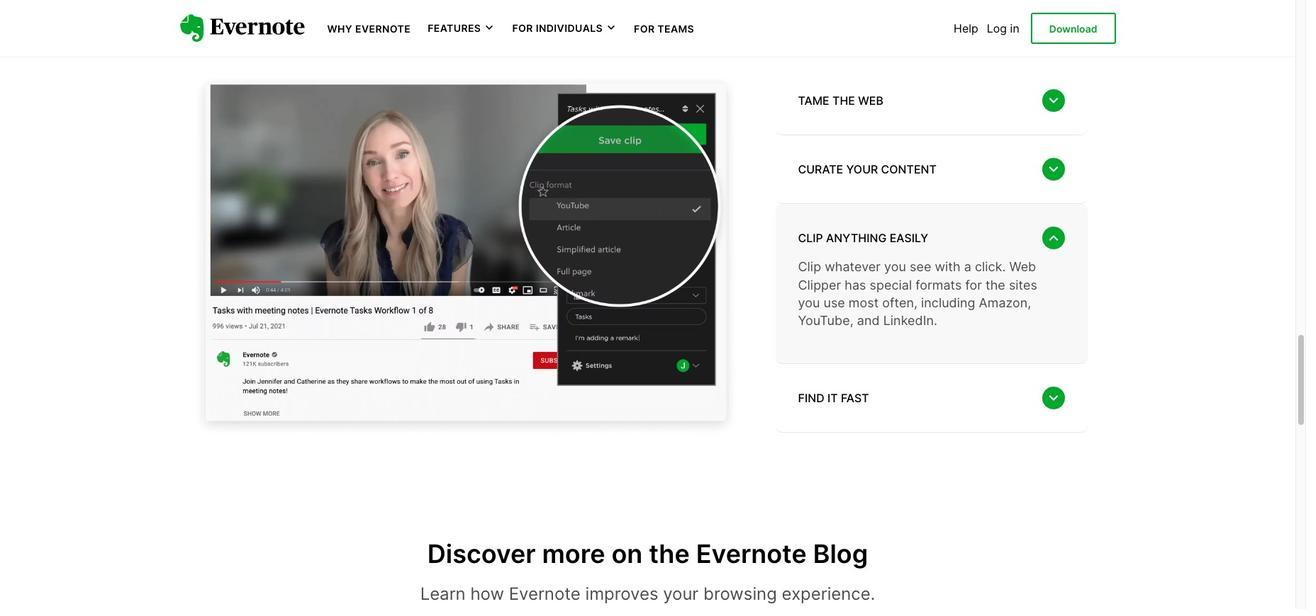 Task type: locate. For each thing, give the bounding box(es) containing it.
discover
[[427, 539, 536, 571]]

2 vertical spatial evernote
[[509, 585, 581, 605]]

you down "clipper"
[[798, 296, 820, 311]]

help link
[[954, 21, 979, 35]]

clip anything easily
[[798, 231, 929, 246]]

a
[[964, 260, 972, 275]]

you up special
[[885, 260, 906, 275]]

0 vertical spatial evernote
[[355, 23, 411, 35]]

for for for individuals
[[512, 22, 533, 34]]

you
[[885, 260, 906, 275], [798, 296, 820, 311]]

your
[[847, 163, 878, 177], [663, 585, 699, 605]]

easily
[[890, 231, 929, 246]]

in
[[1010, 21, 1020, 35]]

log
[[987, 21, 1007, 35]]

for left teams
[[634, 23, 655, 35]]

clipper
[[798, 278, 841, 293]]

1 horizontal spatial your
[[847, 163, 878, 177]]

use
[[824, 296, 845, 311]]

evernote right why
[[355, 23, 411, 35]]

1 vertical spatial the
[[986, 278, 1006, 293]]

2 clip from the top
[[798, 260, 821, 275]]

0 vertical spatial you
[[885, 260, 906, 275]]

the right the on
[[649, 539, 690, 571]]

0 horizontal spatial for
[[512, 22, 533, 34]]

amazon,
[[979, 296, 1032, 311]]

log in link
[[987, 21, 1020, 35]]

web
[[1010, 260, 1036, 275]]

see
[[910, 260, 932, 275]]

on
[[612, 539, 643, 571]]

evernote
[[355, 23, 411, 35], [696, 539, 807, 571], [509, 585, 581, 605]]

1 vertical spatial you
[[798, 296, 820, 311]]

evernote logo image
[[180, 14, 305, 42]]

the left web
[[833, 94, 855, 108]]

clip left anything
[[798, 231, 823, 246]]

download
[[1050, 23, 1098, 35]]

0 vertical spatial clip
[[798, 231, 823, 246]]

why evernote link
[[327, 21, 411, 35]]

0 horizontal spatial you
[[798, 296, 820, 311]]

evernote up browsing on the bottom right of page
[[696, 539, 807, 571]]

help
[[954, 21, 979, 35]]

2 vertical spatial the
[[649, 539, 690, 571]]

1 vertical spatial clip
[[798, 260, 821, 275]]

0 horizontal spatial your
[[663, 585, 699, 605]]

clip inside "clip whatever you see with a click. web clipper has special formats for the sites you use most often, including amazon, youtube, and linkedin."
[[798, 260, 821, 275]]

clip up "clipper"
[[798, 260, 821, 275]]

for
[[512, 22, 533, 34], [634, 23, 655, 35]]

for
[[966, 278, 982, 293]]

0 horizontal spatial evernote
[[355, 23, 411, 35]]

the
[[833, 94, 855, 108], [986, 278, 1006, 293], [649, 539, 690, 571]]

browsing
[[704, 585, 777, 605]]

1 horizontal spatial for
[[634, 23, 655, 35]]

often,
[[883, 296, 918, 311]]

clip
[[798, 231, 823, 246], [798, 260, 821, 275]]

evernote inside why evernote link
[[355, 23, 411, 35]]

evernote down more
[[509, 585, 581, 605]]

for inside button
[[512, 22, 533, 34]]

formats
[[916, 278, 962, 293]]

for teams link
[[634, 21, 694, 35]]

log in
[[987, 21, 1020, 35]]

clip whatever you see with a click. web clipper has special formats for the sites you use most often, including amazon, youtube, and linkedin.
[[798, 260, 1038, 328]]

 image
[[180, 53, 747, 448]]

discover more on the evernote blog
[[427, 539, 868, 571]]

and
[[857, 314, 880, 328]]

web
[[858, 94, 884, 108]]

1 horizontal spatial you
[[885, 260, 906, 275]]

find
[[798, 392, 825, 406]]

0 vertical spatial the
[[833, 94, 855, 108]]

your right curate
[[847, 163, 878, 177]]

1 vertical spatial your
[[663, 585, 699, 605]]

linkedin.
[[884, 314, 938, 328]]

for left individuals
[[512, 22, 533, 34]]

for for for teams
[[634, 23, 655, 35]]

2 horizontal spatial evernote
[[696, 539, 807, 571]]

1 clip from the top
[[798, 231, 823, 246]]

most
[[849, 296, 879, 311]]

2 horizontal spatial the
[[986, 278, 1006, 293]]

special
[[870, 278, 912, 293]]

fast
[[841, 392, 869, 406]]

your down discover more on the evernote blog
[[663, 585, 699, 605]]

the down click.
[[986, 278, 1006, 293]]

experience.
[[782, 585, 876, 605]]



Task type: vqa. For each thing, say whether or not it's contained in the screenshot.
Cornell Notes Notes
no



Task type: describe. For each thing, give the bounding box(es) containing it.
download link
[[1031, 13, 1116, 44]]

0 horizontal spatial the
[[649, 539, 690, 571]]

clip for clip whatever you see with a click. web clipper has special formats for the sites you use most often, including amazon, youtube, and linkedin.
[[798, 260, 821, 275]]

curate
[[798, 163, 844, 177]]

1 horizontal spatial evernote
[[509, 585, 581, 605]]

teams
[[658, 23, 694, 35]]

content
[[881, 163, 937, 177]]

the inside "clip whatever you see with a click. web clipper has special formats for the sites you use most often, including amazon, youtube, and linkedin."
[[986, 278, 1006, 293]]

tame the web
[[798, 94, 884, 108]]

it
[[828, 392, 838, 406]]

for teams
[[634, 23, 694, 35]]

has
[[845, 278, 866, 293]]

tame
[[798, 94, 830, 108]]

for individuals button
[[512, 21, 617, 35]]

improves
[[586, 585, 659, 605]]

curate your content
[[798, 163, 937, 177]]

find it fast
[[798, 392, 869, 406]]

individuals
[[536, 22, 603, 34]]

blog
[[813, 539, 868, 571]]

0 vertical spatial your
[[847, 163, 878, 177]]

sites
[[1009, 278, 1038, 293]]

learn
[[420, 585, 466, 605]]

clip for clip anything easily
[[798, 231, 823, 246]]

youtube,
[[798, 314, 854, 328]]

whatever
[[825, 260, 881, 275]]

why evernote
[[327, 23, 411, 35]]

anything
[[826, 231, 887, 246]]

more
[[542, 539, 605, 571]]

for individuals
[[512, 22, 603, 34]]

click.
[[975, 260, 1006, 275]]

features
[[428, 22, 481, 34]]

why
[[327, 23, 353, 35]]

1 vertical spatial evernote
[[696, 539, 807, 571]]

1 horizontal spatial the
[[833, 94, 855, 108]]

learn how evernote improves your browsing experience.
[[420, 585, 876, 605]]

with
[[935, 260, 961, 275]]

including
[[921, 296, 976, 311]]

features button
[[428, 21, 495, 35]]

how
[[471, 585, 504, 605]]



